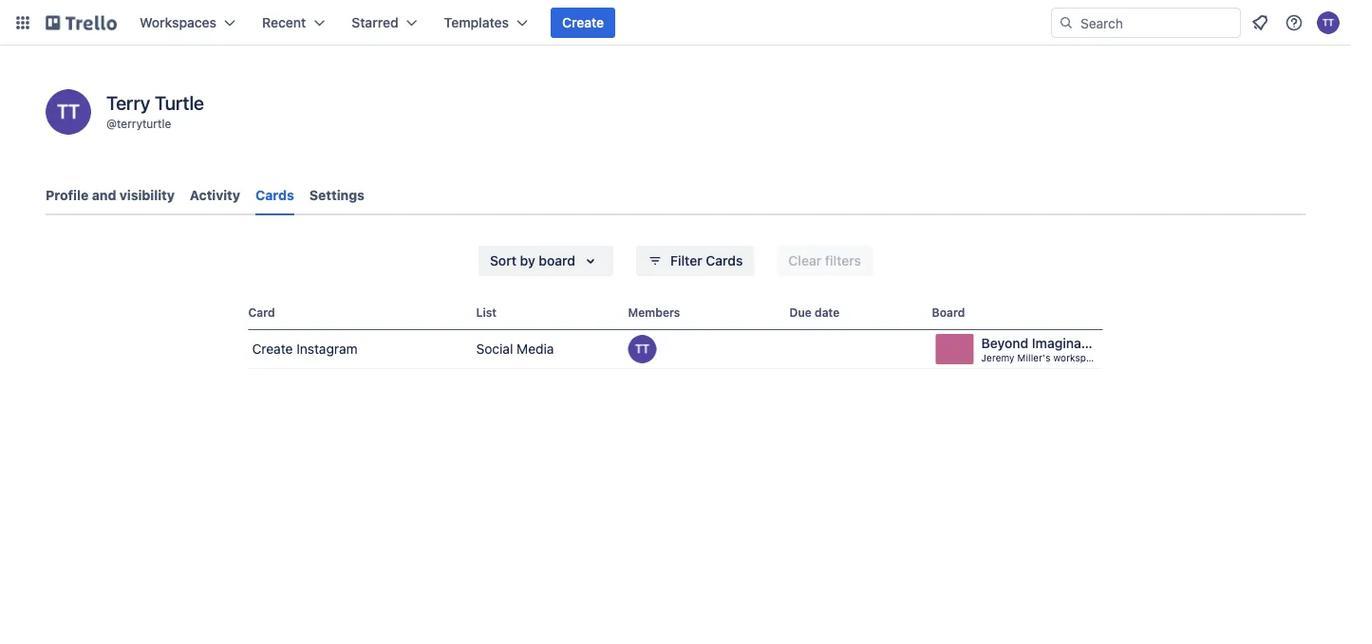 Task type: locate. For each thing, give the bounding box(es) containing it.
1 horizontal spatial terry turtle (terryturtle) image
[[628, 335, 657, 364]]

sort by board
[[490, 253, 576, 269]]

0 vertical spatial create
[[562, 15, 604, 30]]

visibility
[[120, 188, 175, 203]]

workspace
[[1054, 352, 1103, 363]]

terry turtle @ terryturtle
[[106, 91, 204, 130]]

due date
[[790, 306, 840, 319]]

social
[[476, 341, 513, 357]]

filter cards button
[[636, 246, 754, 276]]

due
[[790, 306, 812, 319]]

2 vertical spatial terry turtle (terryturtle) image
[[628, 335, 657, 364]]

jeremy
[[981, 352, 1015, 363]]

templates
[[444, 15, 509, 30]]

filters
[[825, 253, 861, 269]]

members
[[628, 306, 680, 319]]

0 notifications image
[[1249, 11, 1272, 34]]

terry turtle (terryturtle) image down the members
[[628, 335, 657, 364]]

1 vertical spatial cards
[[706, 253, 743, 269]]

back to home image
[[46, 8, 117, 38]]

create inside button
[[562, 15, 604, 30]]

imagination
[[1032, 336, 1106, 351]]

cards right activity
[[255, 188, 294, 203]]

terry
[[106, 91, 150, 113]]

list
[[476, 306, 497, 319]]

terry turtle (terryturtle) image left @
[[46, 89, 91, 135]]

cards right filter
[[706, 253, 743, 269]]

1 horizontal spatial cards
[[706, 253, 743, 269]]

clear filters
[[789, 253, 861, 269]]

2 horizontal spatial terry turtle (terryturtle) image
[[1317, 11, 1340, 34]]

0 horizontal spatial terry turtle (terryturtle) image
[[46, 89, 91, 135]]

create
[[562, 15, 604, 30], [252, 341, 293, 357]]

beyond
[[981, 336, 1029, 351]]

clear
[[789, 253, 822, 269]]

Search field
[[1074, 9, 1240, 37]]

starred button
[[340, 8, 429, 38]]

1 vertical spatial create
[[252, 341, 293, 357]]

workspaces
[[140, 15, 217, 30]]

0 horizontal spatial create
[[252, 341, 293, 357]]

templates button
[[433, 8, 539, 38]]

1 horizontal spatial create
[[562, 15, 604, 30]]

by
[[520, 253, 535, 269]]

board
[[539, 253, 576, 269]]

cards
[[255, 188, 294, 203], [706, 253, 743, 269]]

terry turtle (terryturtle) image
[[1317, 11, 1340, 34], [46, 89, 91, 135], [628, 335, 657, 364]]

terry turtle (terryturtle) image right open information menu image
[[1317, 11, 1340, 34]]

cards link
[[255, 179, 294, 216]]

0 horizontal spatial cards
[[255, 188, 294, 203]]



Task type: vqa. For each thing, say whether or not it's contained in the screenshot.
second Starred Icon from the top
no



Task type: describe. For each thing, give the bounding box(es) containing it.
instagram
[[297, 341, 358, 357]]

1 vertical spatial terry turtle (terryturtle) image
[[46, 89, 91, 135]]

settings link
[[309, 179, 365, 213]]

card
[[248, 306, 275, 319]]

profile and visibility link
[[46, 179, 175, 213]]

date
[[815, 306, 840, 319]]

primary element
[[0, 0, 1351, 46]]

@
[[106, 117, 117, 130]]

0 vertical spatial cards
[[255, 188, 294, 203]]

profile
[[46, 188, 89, 203]]

sort
[[490, 253, 517, 269]]

create button
[[551, 8, 616, 38]]

turtle
[[155, 91, 204, 113]]

social media
[[476, 341, 554, 357]]

media
[[517, 341, 554, 357]]

create instagram link
[[248, 330, 469, 368]]

recent
[[262, 15, 306, 30]]

activity
[[190, 188, 240, 203]]

recent button
[[251, 8, 336, 38]]

settings
[[309, 188, 365, 203]]

create instagram
[[252, 341, 358, 357]]

activity link
[[190, 179, 240, 213]]

create for create
[[562, 15, 604, 30]]

sort by board button
[[479, 246, 613, 276]]

cards inside filter cards button
[[706, 253, 743, 269]]

miller's
[[1018, 352, 1051, 363]]

profile and visibility
[[46, 188, 175, 203]]

open information menu image
[[1285, 13, 1304, 32]]

filter cards
[[670, 253, 743, 269]]

and
[[92, 188, 116, 203]]

workspaces button
[[128, 8, 247, 38]]

filter
[[670, 253, 702, 269]]

search image
[[1059, 15, 1074, 30]]

0 vertical spatial terry turtle (terryturtle) image
[[1317, 11, 1340, 34]]

board
[[932, 306, 965, 319]]

terryturtle
[[117, 117, 171, 130]]

clear filters button
[[777, 246, 873, 276]]

starred
[[352, 15, 399, 30]]

create for create instagram
[[252, 341, 293, 357]]

beyond imagination jeremy miller's workspace
[[981, 336, 1106, 363]]



